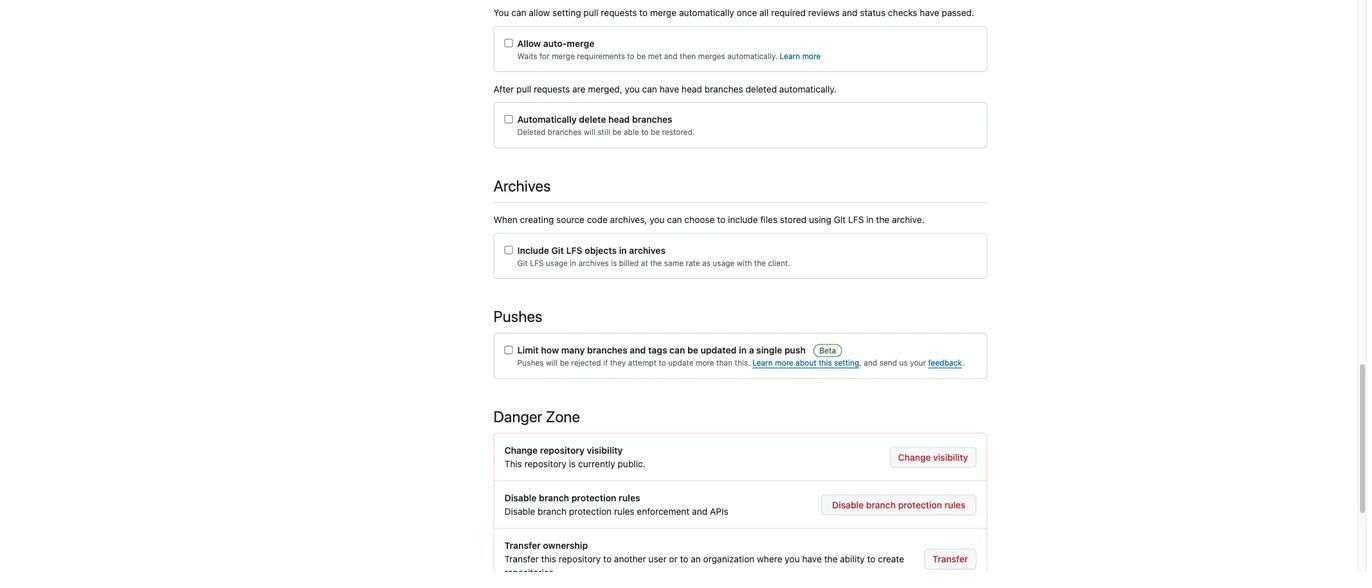 Task type: locate. For each thing, give the bounding box(es) containing it.
0 vertical spatial is
[[611, 259, 617, 268]]

2 vertical spatial you
[[785, 554, 800, 565]]

branch
[[539, 493, 569, 504], [867, 500, 896, 511], [538, 507, 567, 517]]

2 horizontal spatial more
[[803, 51, 821, 60]]

git right include
[[552, 245, 564, 256]]

automatically
[[518, 114, 577, 125]]

more down updated
[[696, 359, 715, 368]]

archives
[[629, 245, 666, 256], [579, 259, 609, 268]]

will
[[584, 128, 596, 137], [546, 359, 558, 368]]

change repository visibility this repository is currently public.
[[505, 446, 646, 470]]

once
[[737, 7, 757, 18]]

rules down public.
[[619, 493, 641, 504]]

branch up create
[[867, 500, 896, 511]]

head down then
[[682, 84, 702, 94]]

branch inside 'button'
[[867, 500, 896, 511]]

waits for merge requirements to be met and then merges automatically. learn more
[[518, 51, 821, 60]]

0 horizontal spatial pull
[[517, 84, 532, 94]]

2 horizontal spatial lfs
[[849, 215, 864, 225]]

is left 'currently'
[[569, 459, 576, 470]]

0 horizontal spatial requests
[[534, 84, 570, 94]]

is for billed
[[611, 259, 617, 268]]

merged,
[[588, 84, 623, 94]]

1 horizontal spatial is
[[611, 259, 617, 268]]

head up able
[[609, 114, 630, 125]]

protection up ownership
[[569, 507, 612, 517]]

1 horizontal spatial more
[[775, 359, 794, 368]]

usage right as
[[713, 259, 735, 268]]

user
[[649, 554, 667, 565]]

visibility inside the change repository visibility this repository is currently public.
[[587, 446, 623, 456]]

can down met
[[643, 84, 657, 94]]

pushes down limit
[[518, 359, 544, 368]]

0 vertical spatial you
[[625, 84, 640, 94]]

usage down include
[[546, 259, 568, 268]]

1 horizontal spatial learn
[[780, 51, 801, 60]]

you right where
[[785, 554, 800, 565]]

this
[[819, 359, 832, 368], [541, 554, 557, 565]]

setting right allow
[[553, 7, 581, 18]]

git down include
[[518, 259, 528, 268]]

2 vertical spatial lfs
[[530, 259, 544, 268]]

rules
[[619, 493, 641, 504], [945, 500, 966, 511], [614, 507, 635, 517]]

pushes
[[494, 308, 543, 326], [518, 359, 544, 368]]

change visibility
[[899, 452, 969, 463]]

1 vertical spatial archives
[[579, 259, 609, 268]]

can up update on the bottom
[[670, 345, 685, 356]]

can right 'you'
[[512, 7, 527, 18]]

1 horizontal spatial lfs
[[567, 245, 583, 256]]

1 horizontal spatial visibility
[[934, 452, 969, 463]]

1 vertical spatial requests
[[534, 84, 570, 94]]

1 horizontal spatial automatically.
[[780, 84, 837, 94]]

at
[[641, 259, 648, 268]]

repository down ownership
[[559, 554, 601, 565]]

you inside transfer ownership transfer this repository to another user or to an organization where you         have the ability to create repositories.
[[785, 554, 800, 565]]

pushes up limit how many branches and tags can be updated in a single push checkbox
[[494, 308, 543, 326]]

1 horizontal spatial will
[[584, 128, 596, 137]]

0 vertical spatial repository
[[540, 446, 585, 456]]

danger
[[494, 408, 543, 426]]

be down many
[[560, 359, 569, 368]]

if
[[604, 359, 608, 368]]

the
[[877, 215, 890, 225], [651, 259, 662, 268], [755, 259, 766, 268], [825, 554, 838, 565]]

deleted
[[518, 128, 546, 137]]

you
[[625, 84, 640, 94], [650, 215, 665, 225], [785, 554, 800, 565]]

branches down automatically
[[548, 128, 582, 137]]

repository down zone
[[540, 446, 585, 456]]

requests left are
[[534, 84, 570, 94]]

beta
[[820, 346, 837, 355]]

protection inside 'button'
[[899, 500, 943, 511]]

1 vertical spatial lfs
[[567, 245, 583, 256]]

rate
[[686, 259, 700, 268]]

rejected
[[571, 359, 601, 368]]

the right at
[[651, 259, 662, 268]]

still
[[598, 128, 611, 137]]

,
[[860, 359, 862, 368]]

1 horizontal spatial usage
[[713, 259, 735, 268]]

0 horizontal spatial is
[[569, 459, 576, 470]]

0 horizontal spatial head
[[609, 114, 630, 125]]

2 usage from the left
[[713, 259, 735, 268]]

is
[[611, 259, 617, 268], [569, 459, 576, 470]]

branches
[[705, 84, 744, 94], [632, 114, 673, 125], [548, 128, 582, 137], [587, 345, 628, 356]]

0 horizontal spatial learn
[[753, 359, 773, 368]]

when
[[494, 215, 518, 225]]

will down delete
[[584, 128, 596, 137]]

in left "archive."
[[867, 215, 874, 225]]

can left choose
[[667, 215, 682, 225]]

rules left enforcement
[[614, 507, 635, 517]]

1 vertical spatial you
[[650, 215, 665, 225]]

branch for disable branch protection rules
[[867, 500, 896, 511]]

billed
[[619, 259, 639, 268]]

stored
[[780, 215, 807, 225]]

allow auto-merge
[[518, 38, 597, 49]]

requests up requirements
[[601, 7, 637, 18]]

git
[[834, 215, 846, 225], [552, 245, 564, 256], [518, 259, 528, 268]]

1 horizontal spatial this
[[819, 359, 832, 368]]

setting
[[553, 7, 581, 18], [835, 359, 860, 368]]

0 vertical spatial automatically.
[[728, 51, 778, 60]]

1 vertical spatial setting
[[835, 359, 860, 368]]

pull up requirements
[[584, 7, 599, 18]]

automatically. down learn more link
[[780, 84, 837, 94]]

disable branch protection rules
[[833, 500, 966, 511]]

in down include git lfs objects in archives
[[570, 259, 577, 268]]

using
[[809, 215, 832, 225]]

archives up at
[[629, 245, 666, 256]]

1 vertical spatial git
[[552, 245, 564, 256]]

0 vertical spatial pull
[[584, 7, 599, 18]]

zone
[[546, 408, 580, 426]]

merges
[[699, 51, 726, 60]]

for
[[540, 51, 550, 60]]

is left billed
[[611, 259, 617, 268]]

is inside the change repository visibility this repository is currently public.
[[569, 459, 576, 470]]

branch down the change repository visibility this repository is currently public. at the bottom left
[[539, 493, 569, 504]]

repository for ownership
[[559, 554, 601, 565]]

disable for disable branch protection rules disable branch protection rules enforcement and apis
[[505, 493, 537, 504]]

visibility
[[587, 446, 623, 456], [934, 452, 969, 463]]

0 horizontal spatial lfs
[[530, 259, 544, 268]]

2 vertical spatial have
[[803, 554, 822, 565]]

1 horizontal spatial archives
[[629, 245, 666, 256]]

rules down change visibility dropdown button
[[945, 500, 966, 511]]

change up disable branch protection rules
[[899, 452, 931, 463]]

disable inside disable branch protection rules 'button'
[[833, 500, 864, 511]]

merge down allow auto-merge on the left
[[552, 51, 575, 60]]

transfer
[[505, 541, 541, 551], [505, 554, 539, 565], [933, 554, 969, 565]]

git lfs usage in archives is billed at the same rate as usage with the client.
[[518, 259, 791, 268]]

0 vertical spatial lfs
[[849, 215, 864, 225]]

1 horizontal spatial you
[[650, 215, 665, 225]]

1 horizontal spatial change
[[899, 452, 931, 463]]

0 vertical spatial this
[[819, 359, 832, 368]]

1 vertical spatial is
[[569, 459, 576, 470]]

2 vertical spatial git
[[518, 259, 528, 268]]

to right or
[[680, 554, 689, 565]]

change visibility button
[[890, 447, 977, 468]]

Limit how many branches and tags can be updated in a single push checkbox
[[505, 346, 513, 354]]

have right checks
[[920, 7, 940, 18]]

1 vertical spatial repository
[[525, 459, 567, 470]]

repository inside transfer ownership transfer this repository to another user or to an organization where you         have the ability to create repositories.
[[559, 554, 601, 565]]

branch up ownership
[[538, 507, 567, 517]]

head
[[682, 84, 702, 94], [609, 114, 630, 125]]

0 vertical spatial git
[[834, 215, 846, 225]]

protection down 'currently'
[[572, 493, 617, 504]]

2 horizontal spatial have
[[920, 7, 940, 18]]

setting down beta
[[835, 359, 860, 368]]

learn down required
[[780, 51, 801, 60]]

0 vertical spatial merge
[[651, 7, 677, 18]]

and left apis
[[692, 507, 708, 517]]

transfer ownership transfer this repository to another user or to an organization where you         have the ability to create repositories.
[[505, 541, 905, 573]]

requests
[[601, 7, 637, 18], [534, 84, 570, 94]]

you right merged,
[[625, 84, 640, 94]]

0 vertical spatial learn
[[780, 51, 801, 60]]

1 vertical spatial merge
[[567, 38, 595, 49]]

rules for disable branch protection rules
[[945, 500, 966, 511]]

branches down the merges
[[705, 84, 744, 94]]

2 horizontal spatial you
[[785, 554, 800, 565]]

0 horizontal spatial change
[[505, 446, 538, 456]]

transfer for transfer
[[933, 554, 969, 565]]

0 vertical spatial head
[[682, 84, 702, 94]]

lfs right using
[[849, 215, 864, 225]]

to left include
[[718, 215, 726, 225]]

.
[[962, 359, 965, 368]]

lfs left "objects"
[[567, 245, 583, 256]]

1 vertical spatial learn
[[753, 359, 773, 368]]

to
[[640, 7, 648, 18], [628, 51, 635, 60], [642, 128, 649, 137], [718, 215, 726, 225], [659, 359, 666, 368], [604, 554, 612, 565], [680, 554, 689, 565], [868, 554, 876, 565]]

this inside transfer ownership transfer this repository to another user or to an organization where you         have the ability to create repositories.
[[541, 554, 557, 565]]

another
[[614, 554, 646, 565]]

source
[[557, 215, 585, 225]]

change inside dropdown button
[[899, 452, 931, 463]]

1 horizontal spatial head
[[682, 84, 702, 94]]

merge
[[651, 7, 677, 18], [567, 38, 595, 49], [552, 51, 575, 60]]

updated
[[701, 345, 737, 356]]

have inside transfer ownership transfer this repository to another user or to an organization where you         have the ability to create repositories.
[[803, 554, 822, 565]]

Include Git LFS objects in archives checkbox
[[505, 246, 513, 254]]

1 vertical spatial will
[[546, 359, 558, 368]]

0 vertical spatial requests
[[601, 7, 637, 18]]

have down waits for merge requirements to be met and then merges automatically. learn more
[[660, 84, 679, 94]]

this down beta
[[819, 359, 832, 368]]

transfer link
[[925, 549, 977, 570]]

merge left 'automatically'
[[651, 7, 677, 18]]

Automatically delete head branches checkbox
[[505, 115, 513, 124]]

archives down include git lfs objects in archives
[[579, 259, 609, 268]]

have left ability
[[803, 554, 822, 565]]

the left ability
[[825, 554, 838, 565]]

change
[[505, 446, 538, 456], [899, 452, 931, 463]]

automatically. up deleted
[[728, 51, 778, 60]]

automatically
[[679, 7, 735, 18]]

to left met
[[628, 51, 635, 60]]

learn more link
[[780, 51, 821, 60]]

learn more about this setting link
[[753, 359, 860, 368]]

0 vertical spatial pushes
[[494, 308, 543, 326]]

0 horizontal spatial git
[[518, 259, 528, 268]]

to up waits for merge requirements to be met and then merges automatically. learn more
[[640, 7, 648, 18]]

more down push
[[775, 359, 794, 368]]

1 vertical spatial pull
[[517, 84, 532, 94]]

protection down change visibility dropdown button
[[899, 500, 943, 511]]

0 vertical spatial have
[[920, 7, 940, 18]]

and left status
[[843, 7, 858, 18]]

lfs down include
[[530, 259, 544, 268]]

change for change visibility
[[899, 452, 931, 463]]

rules inside 'button'
[[945, 500, 966, 511]]

git right using
[[834, 215, 846, 225]]

0 horizontal spatial usage
[[546, 259, 568, 268]]

pull right 'after'
[[517, 84, 532, 94]]

2 vertical spatial merge
[[552, 51, 575, 60]]

will down how
[[546, 359, 558, 368]]

more down reviews
[[803, 51, 821, 60]]

you right archives,
[[650, 215, 665, 225]]

0 horizontal spatial you
[[625, 84, 640, 94]]

1 vertical spatial pushes
[[518, 359, 544, 368]]

visibility inside dropdown button
[[934, 452, 969, 463]]

merge up requirements
[[567, 38, 595, 49]]

met
[[648, 51, 662, 60]]

change up this
[[505, 446, 538, 456]]

change inside the change repository visibility this repository is currently public.
[[505, 446, 538, 456]]

1 horizontal spatial have
[[803, 554, 822, 565]]

protection
[[572, 493, 617, 504], [899, 500, 943, 511], [569, 507, 612, 517]]

be
[[637, 51, 646, 60], [613, 128, 622, 137], [651, 128, 660, 137], [688, 345, 699, 356], [560, 359, 569, 368]]

this up repositories.
[[541, 554, 557, 565]]

repository
[[540, 446, 585, 456], [525, 459, 567, 470], [559, 554, 601, 565]]

be up update on the bottom
[[688, 345, 699, 356]]

0 horizontal spatial this
[[541, 554, 557, 565]]

passed.
[[942, 7, 975, 18]]

2 vertical spatial repository
[[559, 554, 601, 565]]

pushes for pushes will be rejected if they attempt to update more than this. learn more about this setting , and send us your feedback .
[[518, 359, 544, 368]]

0 horizontal spatial visibility
[[587, 446, 623, 456]]

0 horizontal spatial have
[[660, 84, 679, 94]]

when creating source code archives, you can choose to include files stored using git lfs in the archive.
[[494, 215, 925, 225]]

1 vertical spatial this
[[541, 554, 557, 565]]

currently
[[578, 459, 616, 470]]

0 horizontal spatial setting
[[553, 7, 581, 18]]

branches up able
[[632, 114, 673, 125]]

repository right this
[[525, 459, 567, 470]]

ownership
[[543, 541, 588, 551]]

learn
[[780, 51, 801, 60], [753, 359, 773, 368]]

learn down single
[[753, 359, 773, 368]]

and right ,
[[864, 359, 878, 368]]



Task type: describe. For each thing, give the bounding box(es) containing it.
archives,
[[610, 215, 648, 225]]

limit
[[518, 345, 539, 356]]

this.
[[735, 359, 751, 368]]

0 horizontal spatial will
[[546, 359, 558, 368]]

allow
[[518, 38, 541, 49]]

and up attempt
[[630, 345, 646, 356]]

1 vertical spatial automatically.
[[780, 84, 837, 94]]

as
[[703, 259, 711, 268]]

merge for waits for merge requirements to be met and then merges automatically. learn more
[[552, 51, 575, 60]]

this
[[505, 459, 522, 470]]

0 vertical spatial archives
[[629, 245, 666, 256]]

be right still
[[613, 128, 622, 137]]

the inside transfer ownership transfer this repository to another user or to an organization where you         have the ability to create repositories.
[[825, 554, 838, 565]]

push
[[785, 345, 806, 356]]

able
[[624, 128, 639, 137]]

you for archives,
[[650, 215, 665, 225]]

be left met
[[637, 51, 646, 60]]

are
[[573, 84, 586, 94]]

public.
[[618, 459, 646, 470]]

then
[[680, 51, 696, 60]]

your
[[910, 359, 927, 368]]

can for merged,
[[643, 84, 657, 94]]

enforcement
[[637, 507, 690, 517]]

2 horizontal spatial git
[[834, 215, 846, 225]]

restored.
[[662, 128, 695, 137]]

files
[[761, 215, 778, 225]]

client.
[[769, 259, 791, 268]]

to left another
[[604, 554, 612, 565]]

attempt
[[628, 359, 657, 368]]

transfer for transfer ownership transfer this repository to another user or to an organization where you         have the ability to create repositories.
[[505, 541, 541, 551]]

0 horizontal spatial archives
[[579, 259, 609, 268]]

change for change repository visibility this repository is currently public.
[[505, 446, 538, 456]]

to down the limit how many branches and tags can be updated in a single push
[[659, 359, 666, 368]]

protection for disable branch protection rules
[[899, 500, 943, 511]]

organization
[[704, 554, 755, 565]]

0 vertical spatial will
[[584, 128, 596, 137]]

than
[[717, 359, 733, 368]]

rules for disable branch protection rules disable branch protection rules enforcement and apis
[[619, 493, 641, 504]]

creating
[[520, 215, 554, 225]]

0 horizontal spatial more
[[696, 359, 715, 368]]

to right ability
[[868, 554, 876, 565]]

you for merged,
[[625, 84, 640, 94]]

update
[[669, 359, 694, 368]]

include git lfs objects in archives
[[518, 245, 666, 256]]

1 vertical spatial have
[[660, 84, 679, 94]]

pushes for pushes
[[494, 308, 543, 326]]

archive.
[[892, 215, 925, 225]]

waits
[[518, 51, 538, 60]]

0 vertical spatial setting
[[553, 7, 581, 18]]

be left restored.
[[651, 128, 660, 137]]

feedback link
[[929, 359, 962, 368]]

in left a
[[739, 345, 747, 356]]

tags
[[649, 345, 668, 356]]

1 horizontal spatial setting
[[835, 359, 860, 368]]

1 usage from the left
[[546, 259, 568, 268]]

and inside 'disable branch protection rules disable branch protection rules enforcement and apis'
[[692, 507, 708, 517]]

auto-
[[544, 38, 567, 49]]

1 horizontal spatial git
[[552, 245, 564, 256]]

danger zone
[[494, 408, 580, 426]]

us
[[900, 359, 908, 368]]

how
[[541, 345, 559, 356]]

create
[[878, 554, 905, 565]]

repositories.
[[505, 568, 556, 573]]

repository for repository
[[525, 459, 567, 470]]

deleted
[[746, 84, 777, 94]]

they
[[610, 359, 626, 368]]

1 horizontal spatial requests
[[601, 7, 637, 18]]

protection for disable branch protection rules disable branch protection rules enforcement and apis
[[572, 493, 617, 504]]

0 horizontal spatial automatically.
[[728, 51, 778, 60]]

Allow auto-merge checkbox
[[505, 39, 513, 47]]

objects
[[585, 245, 617, 256]]

1 horizontal spatial pull
[[584, 7, 599, 18]]

branch for disable branch protection rules disable branch protection rules enforcement and apis
[[539, 493, 569, 504]]

disable branch protection rules disable branch protection rules enforcement and apis
[[505, 493, 729, 517]]

same
[[664, 259, 684, 268]]

checks
[[888, 7, 918, 18]]

1 vertical spatial head
[[609, 114, 630, 125]]

merge for allow auto-merge
[[567, 38, 595, 49]]

with
[[737, 259, 752, 268]]

can for archives,
[[667, 215, 682, 225]]

include
[[728, 215, 758, 225]]

to right able
[[642, 128, 649, 137]]

code
[[587, 215, 608, 225]]

delete
[[579, 114, 606, 125]]

choose
[[685, 215, 715, 225]]

can for and
[[670, 345, 685, 356]]

feedback
[[929, 359, 962, 368]]

in up billed
[[619, 245, 627, 256]]

requirements
[[577, 51, 625, 60]]

automatically delete head branches
[[518, 114, 673, 125]]

archives
[[494, 177, 551, 195]]

about
[[796, 359, 817, 368]]

the right with
[[755, 259, 766, 268]]

apis
[[710, 507, 729, 517]]

reviews
[[809, 7, 840, 18]]

after
[[494, 84, 514, 94]]

required
[[772, 7, 806, 18]]

is for currently
[[569, 459, 576, 470]]

disable for disable branch protection rules
[[833, 500, 864, 511]]

disable branch protection rules button
[[822, 495, 977, 516]]

where
[[757, 554, 783, 565]]

after pull requests are merged, you can have head branches deleted automatically.
[[494, 84, 837, 94]]

the left "archive."
[[877, 215, 890, 225]]

ability
[[840, 554, 865, 565]]

you
[[494, 7, 509, 18]]

status
[[860, 7, 886, 18]]

many
[[562, 345, 585, 356]]

all
[[760, 7, 769, 18]]

single
[[757, 345, 783, 356]]

pushes will be rejected if they attempt to update more than this. learn more about this setting , and send us your feedback .
[[518, 359, 965, 368]]

you can allow setting pull requests to merge automatically once all required reviews and status checks have passed.
[[494, 7, 975, 18]]

and right met
[[664, 51, 678, 60]]

a
[[749, 345, 754, 356]]

branches up if
[[587, 345, 628, 356]]



Task type: vqa. For each thing, say whether or not it's contained in the screenshot.
1st Why am I seeing this? image from the bottom of the page
no



